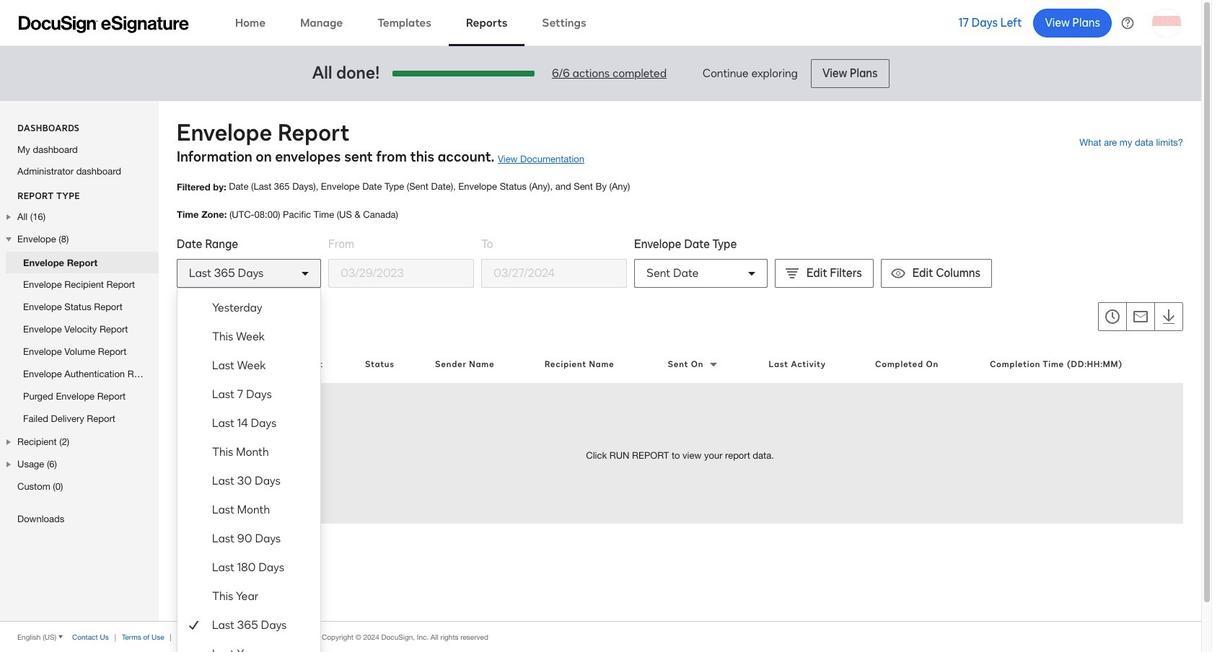 Task type: vqa. For each thing, say whether or not it's contained in the screenshot.
2nd MM/DD/YYYY text field from the right
yes



Task type: describe. For each thing, give the bounding box(es) containing it.
docusign esignature image
[[19, 16, 189, 33]]

MM/DD/YYYY text field
[[329, 260, 473, 287]]

MM/DD/YYYY text field
[[482, 260, 626, 287]]

secondary report detail actions group
[[1098, 302, 1184, 331]]

more info region
[[0, 621, 1202, 652]]



Task type: locate. For each thing, give the bounding box(es) containing it.
your uploaded profile image image
[[1153, 8, 1181, 37]]

list box
[[178, 294, 320, 652]]

primary report detail actions group
[[177, 302, 320, 331]]



